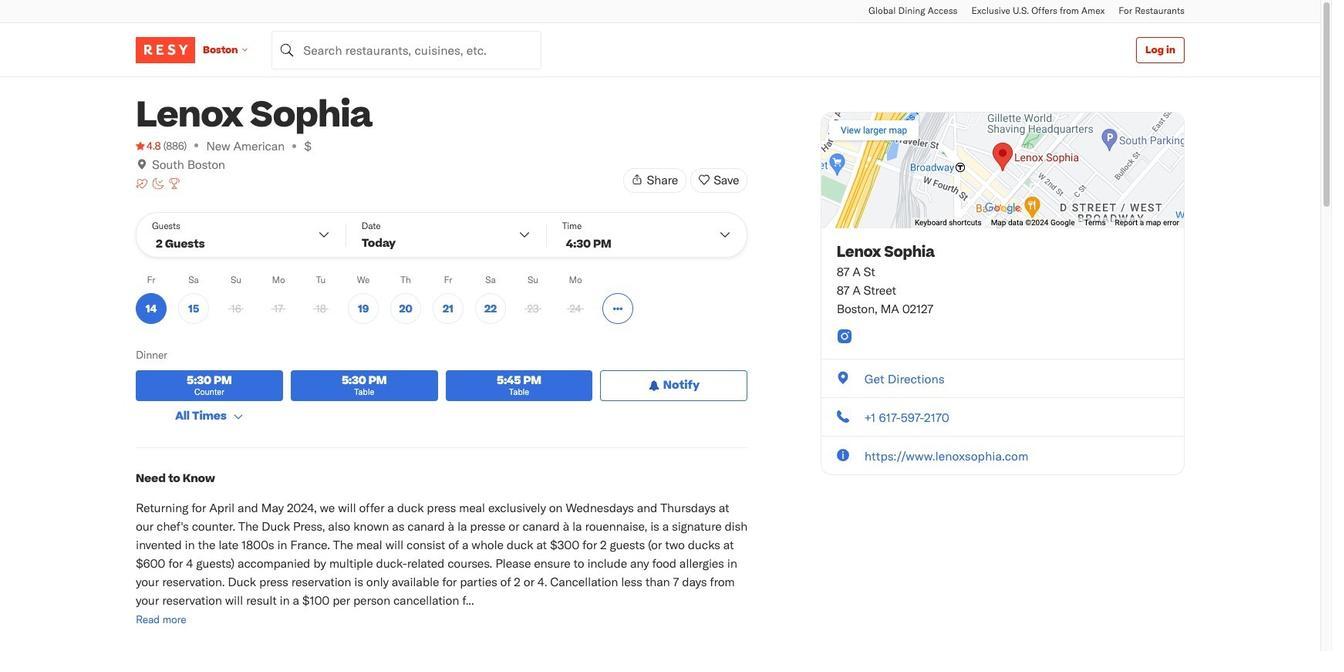 Task type: locate. For each thing, give the bounding box(es) containing it.
4.8 out of 5 stars image
[[136, 138, 161, 154]]

None field
[[272, 30, 542, 69]]



Task type: describe. For each thing, give the bounding box(es) containing it.
Search restaurants, cuisines, etc. text field
[[272, 30, 542, 69]]



